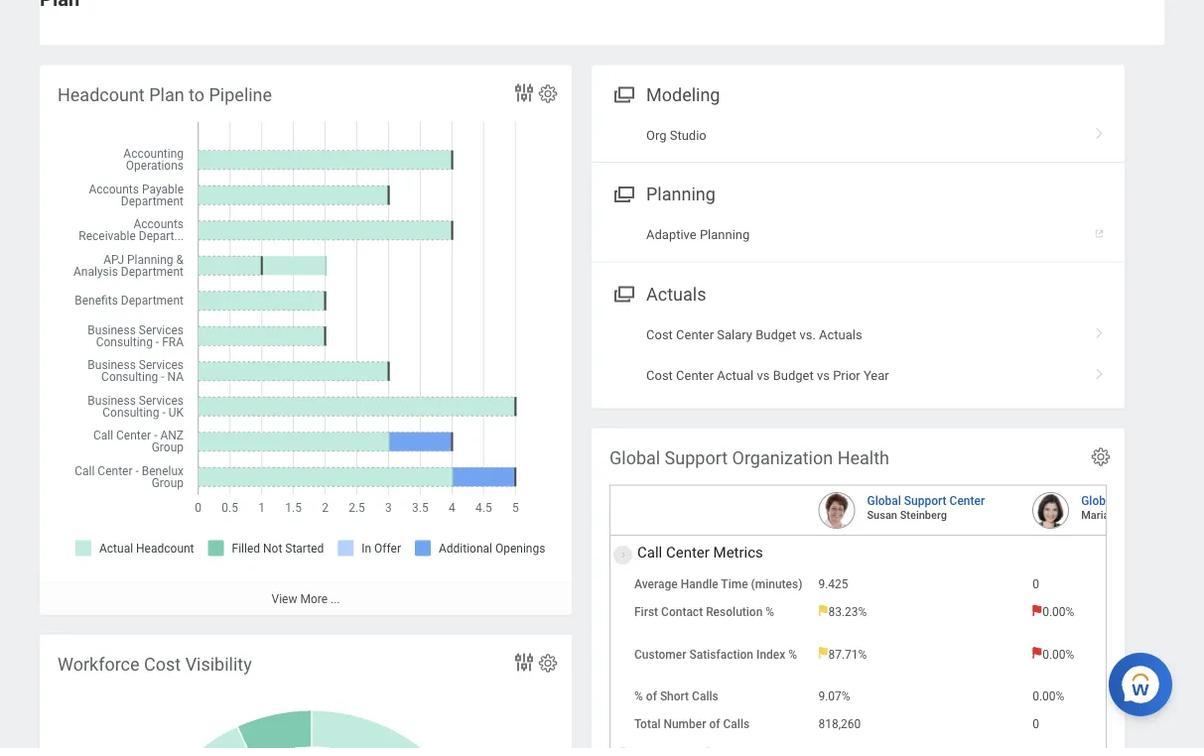 Task type: locate. For each thing, give the bounding box(es) containing it.
global up 'maria'
[[1082, 494, 1116, 508]]

2 horizontal spatial support
[[1119, 494, 1161, 508]]

plan
[[149, 84, 184, 105]]

0 vertical spatial configure and view chart data image
[[512, 81, 536, 105]]

support up steinberg
[[905, 494, 947, 508]]

global support organization health element
[[592, 429, 1205, 749]]

0 vertical spatial 0.00%
[[1043, 605, 1075, 619]]

configure and view chart data image inside headcount plan to pipeline element
[[512, 81, 536, 105]]

1 horizontal spatial support
[[905, 494, 947, 508]]

cost left salary
[[647, 327, 673, 342]]

time
[[721, 578, 748, 592]]

support inside global support - africa  maria venter
[[1119, 494, 1161, 508]]

actuals
[[647, 284, 707, 305], [819, 327, 863, 342]]

2 0 from the top
[[1033, 718, 1040, 732]]

global inside global support - africa  maria venter
[[1082, 494, 1116, 508]]

chevron right image inside global support organization health element
[[615, 745, 627, 749]]

1 vs from the left
[[757, 369, 770, 383]]

% up total
[[635, 690, 643, 704]]

center
[[676, 327, 714, 342], [676, 369, 714, 383], [950, 494, 985, 508], [666, 544, 710, 561]]

%
[[766, 605, 775, 619], [789, 648, 798, 662], [635, 690, 643, 704]]

configure and view chart data image inside workforce cost visibility element
[[512, 651, 536, 675]]

global support organization health
[[610, 448, 890, 469]]

chevron right image inside the 'cost center salary budget vs. actuals' link
[[1087, 320, 1113, 340]]

planning right adaptive
[[700, 228, 750, 242]]

1 horizontal spatial global
[[867, 494, 902, 508]]

of
[[646, 690, 657, 704], [710, 718, 721, 732]]

0 horizontal spatial of
[[646, 690, 657, 704]]

1 vertical spatial cost
[[647, 369, 673, 383]]

support left organization
[[665, 448, 728, 469]]

contact
[[661, 605, 703, 619]]

1 horizontal spatial calls
[[724, 718, 750, 732]]

budget left vs.
[[756, 327, 797, 342]]

global up call
[[610, 448, 661, 469]]

metrics
[[714, 544, 764, 561]]

menu group image
[[610, 180, 637, 207], [610, 280, 637, 306]]

2 horizontal spatial global
[[1082, 494, 1116, 508]]

0 vertical spatial 0
[[1033, 578, 1040, 592]]

% right index
[[789, 648, 798, 662]]

adaptive planning
[[647, 228, 750, 242]]

modeling
[[647, 84, 720, 105]]

% down "(minutes)"
[[766, 605, 775, 619]]

cost for cost center actual vs budget vs prior year
[[647, 369, 673, 383]]

vs
[[757, 369, 770, 383], [817, 369, 830, 383]]

support
[[665, 448, 728, 469], [905, 494, 947, 508], [1119, 494, 1161, 508]]

budget down vs.
[[773, 369, 814, 383]]

planning up adaptive
[[647, 184, 716, 205]]

calls right the number
[[724, 718, 750, 732]]

studio
[[670, 128, 707, 143]]

venter
[[1112, 509, 1145, 522]]

1 vertical spatial of
[[710, 718, 721, 732]]

configure global support organization health image
[[1090, 446, 1112, 468]]

87.71%
[[829, 648, 867, 662]]

actuals right vs.
[[819, 327, 863, 342]]

0 vertical spatial actuals
[[647, 284, 707, 305]]

of right the number
[[710, 718, 721, 732]]

calls for % of short calls
[[692, 690, 719, 704]]

0 vertical spatial menu group image
[[610, 180, 637, 207]]

1 vertical spatial actuals
[[819, 327, 863, 342]]

configure and view chart data image for workforce cost visibility
[[512, 651, 536, 675]]

0.00%
[[1043, 605, 1075, 619], [1043, 648, 1075, 662], [1033, 690, 1065, 704]]

chevron right image
[[1087, 362, 1113, 381]]

0 for 9.425
[[1033, 578, 1040, 592]]

org
[[647, 128, 667, 143]]

cost left "visibility"
[[144, 654, 181, 675]]

vs.
[[800, 327, 816, 342]]

0 horizontal spatial actuals
[[647, 284, 707, 305]]

1 vertical spatial 0.00%
[[1043, 648, 1075, 662]]

1 0 from the top
[[1033, 578, 1040, 592]]

budget inside cost center actual vs budget vs prior year link
[[773, 369, 814, 383]]

0 vertical spatial of
[[646, 690, 657, 704]]

2 vertical spatial chevron right image
[[615, 745, 627, 749]]

0 vertical spatial cost
[[647, 327, 673, 342]]

chevron right image
[[1087, 121, 1113, 141], [1087, 320, 1113, 340], [615, 745, 627, 749]]

83.23%
[[829, 605, 867, 619]]

support for -
[[1119, 494, 1161, 508]]

list
[[592, 315, 1125, 397]]

1 horizontal spatial %
[[766, 605, 775, 619]]

support inside global support center link
[[905, 494, 947, 508]]

global
[[610, 448, 661, 469], [867, 494, 902, 508], [1082, 494, 1116, 508]]

total number of calls
[[635, 718, 750, 732]]

cost
[[647, 327, 673, 342], [647, 369, 673, 383], [144, 654, 181, 675]]

0 vertical spatial chevron right image
[[1087, 121, 1113, 141]]

2 vs from the left
[[817, 369, 830, 383]]

cost center actual vs budget vs prior year link
[[592, 356, 1125, 397]]

0 horizontal spatial global
[[610, 448, 661, 469]]

cost center salary budget vs. actuals link
[[592, 315, 1125, 356]]

average
[[635, 578, 678, 592]]

planning
[[647, 184, 716, 205], [700, 228, 750, 242]]

1 vertical spatial %
[[789, 648, 798, 662]]

call center metrics
[[638, 544, 764, 561]]

workforce cost visibility element
[[40, 635, 572, 749]]

global up "susan"
[[867, 494, 902, 508]]

0 horizontal spatial vs
[[757, 369, 770, 383]]

maria
[[1082, 509, 1110, 522]]

cost left actual
[[647, 369, 673, 383]]

global support - africa link
[[1082, 490, 1205, 508]]

visibility
[[185, 654, 252, 675]]

view more ... link
[[40, 583, 572, 615]]

-
[[1164, 494, 1168, 508]]

call
[[638, 544, 663, 561]]

configure and view chart data image left configure headcount plan to pipeline 'image'
[[512, 81, 536, 105]]

org studio
[[647, 128, 707, 143]]

configure and view chart data image
[[512, 81, 536, 105], [512, 651, 536, 675]]

support up venter at right
[[1119, 494, 1161, 508]]

headcount plan to pipeline element
[[40, 65, 572, 615]]

health
[[838, 448, 890, 469]]

budget inside the 'cost center salary budget vs. actuals' link
[[756, 327, 797, 342]]

1 vertical spatial chevron right image
[[1087, 320, 1113, 340]]

vs left prior
[[817, 369, 830, 383]]

1 menu group image from the top
[[610, 180, 637, 207]]

1 horizontal spatial of
[[710, 718, 721, 732]]

0 vertical spatial calls
[[692, 690, 719, 704]]

1 vertical spatial calls
[[724, 718, 750, 732]]

first
[[635, 605, 659, 619]]

1 horizontal spatial vs
[[817, 369, 830, 383]]

resolution
[[706, 605, 763, 619]]

2 configure and view chart data image from the top
[[512, 651, 536, 675]]

1 vertical spatial budget
[[773, 369, 814, 383]]

configure and view chart data image left the configure workforce cost visibility "icon"
[[512, 651, 536, 675]]

2 horizontal spatial %
[[789, 648, 798, 662]]

more
[[300, 593, 328, 606]]

0 vertical spatial %
[[766, 605, 775, 619]]

0 vertical spatial budget
[[756, 327, 797, 342]]

2 menu group image from the top
[[610, 280, 637, 306]]

view
[[272, 593, 297, 606]]

1 vertical spatial planning
[[700, 228, 750, 242]]

budget
[[756, 327, 797, 342], [773, 369, 814, 383]]

workforce
[[58, 654, 140, 675]]

2 vertical spatial %
[[635, 690, 643, 704]]

of left short
[[646, 690, 657, 704]]

calls
[[692, 690, 719, 704], [724, 718, 750, 732]]

org studio link
[[592, 115, 1125, 156]]

calls right short
[[692, 690, 719, 704]]

to
[[189, 84, 205, 105]]

0 horizontal spatial calls
[[692, 690, 719, 704]]

2 vertical spatial 0.00%
[[1033, 690, 1065, 704]]

short
[[660, 690, 689, 704]]

1 configure and view chart data image from the top
[[512, 81, 536, 105]]

actuals down adaptive
[[647, 284, 707, 305]]

0
[[1033, 578, 1040, 592], [1033, 718, 1040, 732]]

cost center actual vs budget vs prior year
[[647, 369, 890, 383]]

1 vertical spatial menu group image
[[610, 280, 637, 306]]

center for salary
[[676, 327, 714, 342]]

satisfaction
[[690, 648, 754, 662]]

vs right actual
[[757, 369, 770, 383]]

expand image
[[612, 552, 636, 564]]

handle
[[681, 578, 719, 592]]

chevron right image inside org studio link
[[1087, 121, 1113, 141]]

1 vertical spatial configure and view chart data image
[[512, 651, 536, 675]]

0 horizontal spatial support
[[665, 448, 728, 469]]

...
[[331, 593, 340, 606]]

1 vertical spatial 0
[[1033, 718, 1040, 732]]



Task type: describe. For each thing, give the bounding box(es) containing it.
customer
[[635, 648, 687, 662]]

global support center link
[[867, 490, 985, 508]]

view more ...
[[272, 593, 340, 606]]

steinberg
[[900, 509, 947, 522]]

calls for total number of calls
[[724, 718, 750, 732]]

0 horizontal spatial %
[[635, 690, 643, 704]]

818,260
[[819, 718, 861, 732]]

adaptive
[[647, 228, 697, 242]]

list containing cost center salary budget vs. actuals
[[592, 315, 1125, 397]]

% for customer satisfaction index %
[[789, 648, 798, 662]]

headcount
[[58, 84, 145, 105]]

1 horizontal spatial actuals
[[819, 327, 863, 342]]

(minutes)
[[751, 578, 803, 592]]

% for first contact resolution %
[[766, 605, 775, 619]]

cost for cost center salary budget vs. actuals
[[647, 327, 673, 342]]

% of short calls
[[635, 690, 719, 704]]

first contact resolution %
[[635, 605, 775, 619]]

susan
[[867, 509, 898, 522]]

configure headcount plan to pipeline image
[[537, 83, 559, 105]]

organization
[[732, 448, 833, 469]]

9.07%
[[819, 690, 851, 704]]

0 for 818,260
[[1033, 718, 1040, 732]]

year
[[864, 369, 890, 383]]

global support center
[[867, 494, 985, 508]]

global for global support center
[[867, 494, 902, 508]]

menu group image for actuals
[[610, 280, 637, 306]]

susan steinberg
[[867, 509, 947, 522]]

menu group image
[[610, 80, 637, 107]]

0.00% for 87.71%
[[1043, 648, 1075, 662]]

support for center
[[905, 494, 947, 508]]

center for metrics
[[666, 544, 710, 561]]

number
[[664, 718, 707, 732]]

global support - africa  maria venter
[[1082, 494, 1205, 522]]

average handle time (minutes)
[[635, 578, 803, 592]]

configure workforce cost visibility image
[[537, 653, 559, 675]]

center for actual
[[676, 369, 714, 383]]

0 vertical spatial planning
[[647, 184, 716, 205]]

adaptive planning link
[[592, 215, 1125, 256]]

actual
[[717, 369, 754, 383]]

chevron right image for cost center salary budget vs. actuals
[[1087, 320, 1113, 340]]

pipeline
[[209, 84, 272, 105]]

planning inside adaptive planning link
[[700, 228, 750, 242]]

total
[[635, 718, 661, 732]]

2 vertical spatial cost
[[144, 654, 181, 675]]

index
[[757, 648, 786, 662]]

ext link image
[[1093, 221, 1113, 240]]

prior
[[833, 369, 861, 383]]

cost center salary budget vs. actuals
[[647, 327, 863, 342]]

global for global support organization health
[[610, 448, 661, 469]]

0.00% for 83.23%
[[1043, 605, 1075, 619]]

support for organization
[[665, 448, 728, 469]]

workforce cost visibility
[[58, 654, 252, 675]]

9.425
[[819, 578, 849, 592]]

menu group image for planning
[[610, 180, 637, 207]]

salary
[[717, 327, 753, 342]]

africa
[[1171, 494, 1203, 508]]

chevron right image for org studio
[[1087, 121, 1113, 141]]

configure and view chart data image for headcount plan to pipeline
[[512, 81, 536, 105]]

headcount plan to pipeline
[[58, 84, 272, 105]]

customer satisfaction index %
[[635, 648, 798, 662]]



Task type: vqa. For each thing, say whether or not it's contained in the screenshot.
Benefits icon
no



